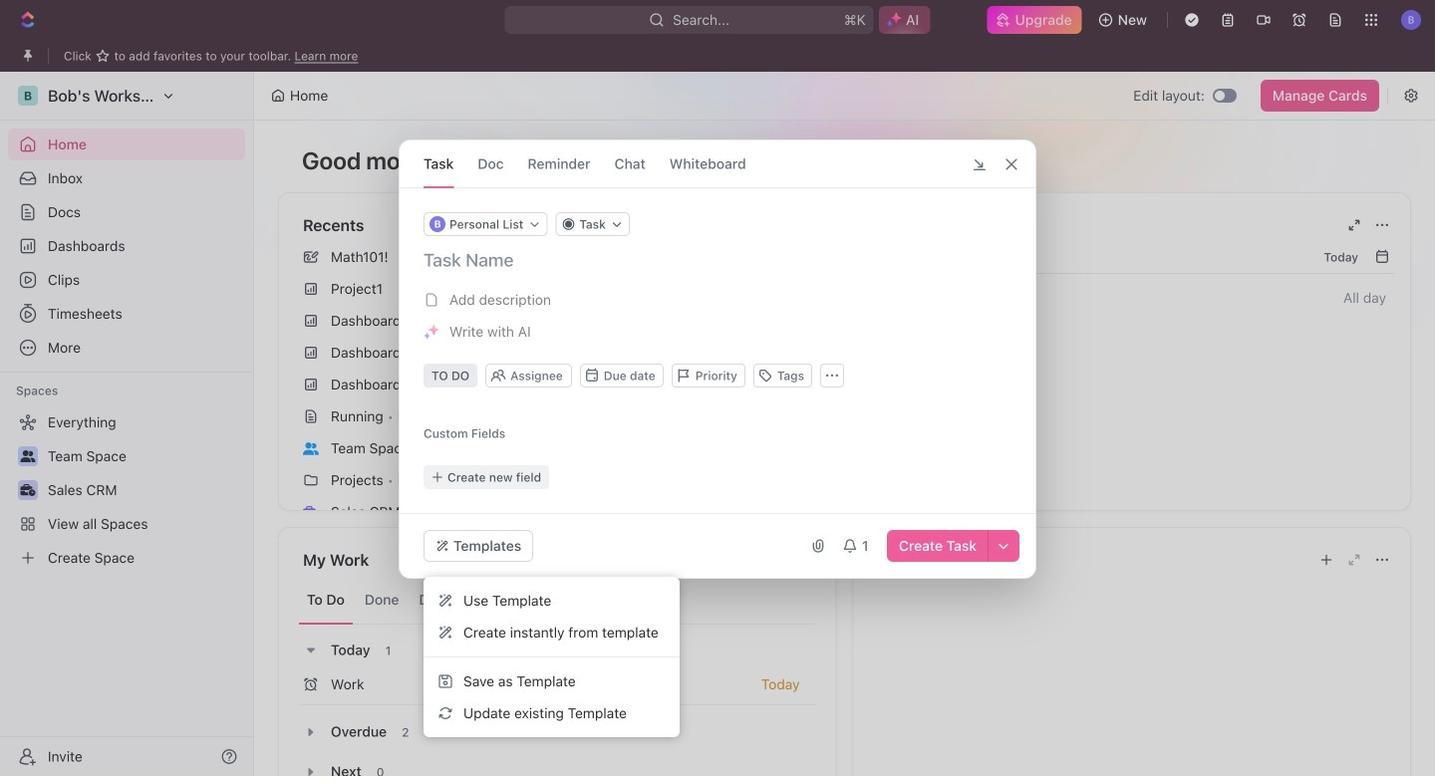 Task type: locate. For each thing, give the bounding box(es) containing it.
Task Name text field
[[424, 248, 1016, 272]]

dialog
[[399, 140, 1037, 579]]

tab list
[[299, 576, 816, 625]]

user group image
[[303, 443, 319, 455]]

tree
[[8, 407, 245, 574]]

tree inside the sidebar navigation
[[8, 407, 245, 574]]



Task type: describe. For each thing, give the bounding box(es) containing it.
business time image
[[303, 506, 319, 519]]

sidebar navigation
[[0, 72, 254, 777]]



Task type: vqa. For each thing, say whether or not it's contained in the screenshot.
tree
yes



